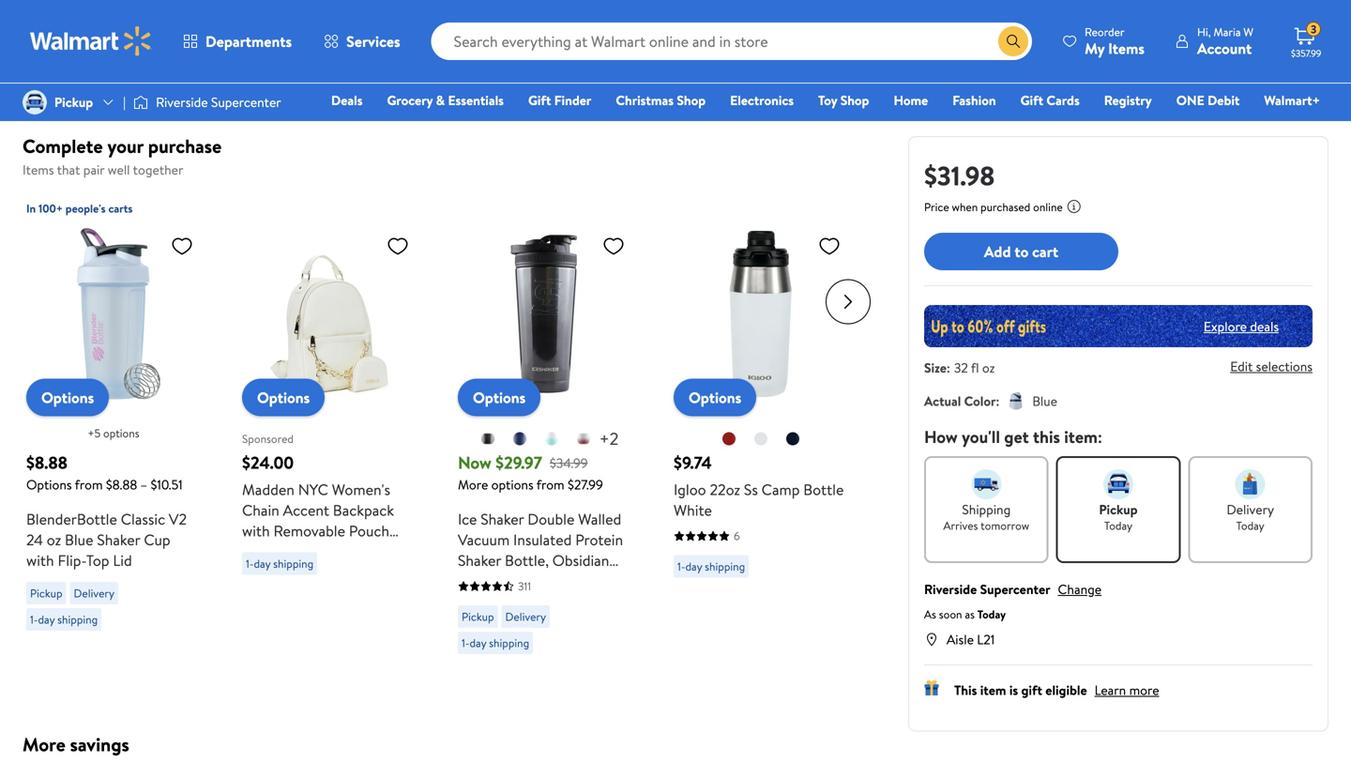 Task type: vqa. For each thing, say whether or not it's contained in the screenshot.
Nebraska
no



Task type: describe. For each thing, give the bounding box(es) containing it.
christmas
[[616, 91, 674, 109]]

options link for igloo 22oz ss camp bottle white
[[674, 379, 757, 416]]

bottle,
[[505, 550, 549, 571]]

in
[[26, 200, 36, 216]]

shipping down flip-
[[57, 611, 98, 627]]

protein
[[576, 529, 623, 550]]

blenderbottle classic v2 24 oz blue shaker cup with flip-top lid
[[26, 509, 187, 571]]

100+
[[38, 200, 63, 216]]

how you'll get this item:
[[924, 425, 1103, 449]]

owala freesip stainless steel water bottle, 32oz blue - image 5 of 10 image
[[32, 0, 142, 57]]

gift finder
[[528, 91, 592, 109]]

size
[[924, 359, 947, 377]]

1- inside sponsored $24.00 madden nyc women's chain accent backpack with removable pouch cream 1-day shipping
[[246, 556, 254, 572]]

shipping inside sponsored $24.00 madden nyc women's chain accent backpack with removable pouch cream 1-day shipping
[[273, 556, 314, 572]]

shop for toy shop
[[841, 91, 870, 109]]

legal information image
[[1067, 199, 1082, 214]]

delivery for $8.88
[[74, 585, 115, 601]]

ice shaker double walled vacuum insulated protein shaker bottle, obsidian black, 26 oz image
[[458, 227, 633, 401]]

blue image
[[786, 431, 801, 446]]

shaker down ice
[[458, 550, 501, 571]]

navy image
[[512, 431, 527, 446]]

next slide for complete your purchase list image
[[826, 279, 871, 324]]

reorder
[[1085, 24, 1125, 40]]

my
[[1085, 38, 1105, 59]]

pickup down "next image"
[[54, 93, 93, 111]]

reorder my items
[[1085, 24, 1145, 59]]

today for pickup
[[1105, 518, 1133, 534]]

sponsored
[[242, 431, 294, 447]]

blenderbottle classic v2 24 oz blue shaker cup with flip-top lid image
[[26, 227, 201, 401]]

as
[[924, 606, 937, 622]]

finder
[[554, 91, 592, 109]]

1- down 24
[[30, 611, 38, 627]]

more
[[1130, 681, 1160, 699]]

how
[[924, 425, 958, 449]]

home
[[894, 91, 928, 109]]

this item is gift eligible learn more
[[954, 681, 1160, 699]]

red image
[[722, 431, 737, 446]]

fashion
[[953, 91, 996, 109]]

now $29.97 $34.99 more options from $27.99
[[458, 451, 603, 494]]

options link for madden nyc women's chain accent backpack with removable pouch cream
[[242, 379, 325, 416]]

fashion link
[[944, 90, 1005, 110]]

add to cart
[[984, 241, 1059, 262]]

delivery today
[[1227, 500, 1275, 534]]

gift finder link
[[520, 90, 600, 110]]

top
[[86, 550, 109, 571]]

0 vertical spatial blue
[[1033, 392, 1058, 410]]

options for more options from $27.99
[[473, 387, 526, 408]]

departments button
[[167, 19, 308, 64]]

in 100+ people's carts
[[26, 200, 133, 216]]

obsidian black image
[[480, 431, 495, 446]]

items inside 'complete your purchase items that pair well together'
[[23, 160, 54, 179]]

1 vertical spatial more
[[23, 731, 66, 757]]

now
[[458, 451, 492, 474]]

Walmart Site-Wide search field
[[431, 23, 1032, 60]]

22oz
[[710, 479, 741, 500]]

shipping down 6
[[705, 558, 745, 574]]

actual color :
[[924, 392, 1000, 410]]

riverside for riverside supercenter change as soon as today
[[924, 580, 977, 598]]

camp
[[762, 479, 800, 500]]

add
[[984, 241, 1011, 262]]

essentials
[[448, 91, 504, 109]]

red, white, blue image
[[576, 431, 591, 446]]

sponsored $24.00 madden nyc women's chain accent backpack with removable pouch cream 1-day shipping
[[242, 431, 394, 572]]

size : 32 fl oz
[[924, 359, 995, 377]]

pickup down black,
[[462, 609, 494, 625]]

edit
[[1231, 357, 1253, 375]]

deals link
[[323, 90, 371, 110]]

that
[[57, 160, 80, 179]]

options link for more options from $27.99
[[458, 379, 541, 416]]

add to favorites list, igloo 22oz ss camp bottle white image
[[818, 234, 841, 258]]

supercenter for riverside supercenter
[[211, 93, 281, 111]]

gift cards
[[1021, 91, 1080, 109]]

intent image for shipping image
[[972, 469, 1002, 499]]

bottle
[[804, 479, 844, 500]]

intent image for delivery image
[[1236, 469, 1266, 499]]

edit selections button
[[1231, 357, 1313, 375]]

options inside $8.88 options from $8.88 – $10.51
[[26, 475, 72, 494]]

services
[[346, 31, 400, 52]]

+5
[[88, 425, 101, 441]]

change button
[[1058, 580, 1102, 598]]

$27.99
[[568, 475, 603, 494]]

oz for fl
[[983, 359, 995, 377]]

together
[[133, 160, 183, 179]]

classic
[[121, 509, 165, 529]]

search icon image
[[1006, 34, 1021, 49]]

toy
[[818, 91, 838, 109]]

$24.00
[[242, 451, 294, 474]]

to
[[1015, 241, 1029, 262]]

available in additional 2 variants element
[[600, 427, 619, 450]]

as
[[965, 606, 975, 622]]

black,
[[458, 571, 496, 591]]

options up +5
[[41, 387, 94, 408]]

eligible
[[1046, 681, 1087, 699]]

0 horizontal spatial $8.88
[[26, 451, 68, 474]]

ice shaker double walled vacuum insulated protein shaker bottle, obsidian black, 26 oz
[[458, 509, 623, 591]]

gift for gift finder
[[528, 91, 551, 109]]

walmart image
[[30, 26, 152, 56]]

0 vertical spatial options
[[103, 425, 139, 441]]

pickup down flip-
[[30, 585, 62, 601]]

&
[[436, 91, 445, 109]]

soon
[[939, 606, 962, 622]]

1 horizontal spatial :
[[996, 392, 1000, 410]]

item
[[980, 681, 1007, 699]]

maria
[[1214, 24, 1241, 40]]

purchased
[[981, 199, 1031, 215]]

pouch
[[349, 520, 390, 541]]

explore deals
[[1204, 317, 1279, 335]]

madden
[[242, 479, 295, 500]]

cream
[[242, 541, 286, 562]]

your
[[107, 133, 144, 159]]

$29.97
[[496, 451, 542, 474]]

l21
[[977, 630, 995, 649]]

gift for gift cards
[[1021, 91, 1044, 109]]

women's
[[332, 479, 390, 500]]

this
[[1033, 425, 1060, 449]]

Search search field
[[431, 23, 1032, 60]]

options for igloo 22oz ss camp bottle white
[[689, 387, 742, 408]]

ss
[[744, 479, 758, 500]]

product group containing $9.74
[[674, 189, 848, 680]]

1-day shipping for more options from $27.99
[[462, 635, 529, 651]]

cart
[[1032, 241, 1059, 262]]

–
[[140, 475, 147, 494]]

price
[[924, 199, 949, 215]]

add to favorites list, blenderbottle classic v2 24 oz blue shaker cup with flip-top lid image
[[171, 234, 193, 258]]



Task type: locate. For each thing, give the bounding box(es) containing it.
2 options link from the left
[[242, 379, 325, 416]]

0 horizontal spatial gift
[[528, 91, 551, 109]]

shipping down 311 at the bottom of the page
[[489, 635, 529, 651]]

gifting made easy image
[[924, 680, 939, 695]]

1 gift from the left
[[528, 91, 551, 109]]

blue
[[1033, 392, 1058, 410], [65, 529, 93, 550]]

day down 24
[[38, 611, 55, 627]]

electronics link
[[722, 90, 802, 110]]

0 horizontal spatial riverside
[[156, 93, 208, 111]]

shipping
[[962, 500, 1011, 519]]

shaker right ice
[[481, 509, 524, 529]]

1 shop from the left
[[677, 91, 706, 109]]

0 vertical spatial with
[[242, 520, 270, 541]]

4 product group from the left
[[674, 189, 848, 680]]

: left 32
[[947, 359, 951, 377]]

day down the 'chain' on the bottom
[[254, 556, 271, 572]]

carts
[[108, 200, 133, 216]]

insulated
[[513, 529, 572, 550]]

deals
[[1250, 317, 1279, 335]]

items left that
[[23, 160, 54, 179]]

4 options link from the left
[[674, 379, 757, 416]]

1- down white
[[678, 558, 686, 574]]

with for classic
[[26, 550, 54, 571]]

options up the "sponsored"
[[257, 387, 310, 408]]

madden nyc women's chain accent backpack with removable pouch cream image
[[242, 227, 417, 401]]

0 horizontal spatial delivery
[[74, 585, 115, 601]]

learn more button
[[1095, 681, 1160, 699]]

day
[[254, 556, 271, 572], [686, 558, 702, 574], [38, 611, 55, 627], [470, 635, 486, 651]]

1 vertical spatial blue
[[65, 529, 93, 550]]

$9.74 igloo 22oz ss camp bottle white
[[674, 451, 844, 520]]

2 horizontal spatial delivery
[[1227, 500, 1275, 519]]

supercenter inside riverside supercenter change as soon as today
[[980, 580, 1051, 598]]

riverside for riverside supercenter
[[156, 93, 208, 111]]

today down intent image for delivery
[[1237, 518, 1265, 534]]

2 vertical spatial delivery
[[505, 609, 546, 625]]

1 horizontal spatial delivery
[[505, 609, 546, 625]]

0 vertical spatial oz
[[983, 359, 995, 377]]

more
[[458, 475, 488, 494], [23, 731, 66, 757]]

1 horizontal spatial options
[[491, 475, 534, 494]]

up to sixty percent off deals. shop now. image
[[924, 305, 1313, 347]]

pair
[[83, 160, 105, 179]]

shaker left cup
[[97, 529, 140, 550]]

1-day shipping down 6
[[678, 558, 745, 574]]

with
[[242, 520, 270, 541], [26, 550, 54, 571]]

more savings
[[23, 731, 129, 757]]

0 horizontal spatial oz
[[47, 529, 61, 550]]

cards
[[1047, 91, 1080, 109]]

oz for 24
[[47, 529, 61, 550]]

with down the madden
[[242, 520, 270, 541]]

this
[[954, 681, 977, 699]]

is
[[1010, 681, 1018, 699]]

today for delivery
[[1237, 518, 1265, 534]]

: up how you'll get this item:
[[996, 392, 1000, 410]]

$9.74
[[674, 451, 712, 474]]

0 horizontal spatial from
[[75, 475, 103, 494]]

electronics
[[730, 91, 794, 109]]

toy shop link
[[810, 90, 878, 110]]

igloo 22oz ss camp bottle white image
[[674, 227, 848, 401]]

2 vertical spatial 1-day shipping
[[462, 635, 529, 651]]

0 vertical spatial delivery
[[1227, 500, 1275, 519]]

product group containing $8.88
[[26, 189, 201, 680]]

3 product group from the left
[[458, 189, 633, 680]]

0 vertical spatial items
[[1109, 38, 1145, 59]]

options up obsidian black image
[[473, 387, 526, 408]]

options link up the "sponsored"
[[242, 379, 325, 416]]

accent
[[283, 500, 329, 520]]

$10.51
[[151, 475, 183, 494]]

oz right 26
[[520, 571, 534, 591]]

grocery
[[387, 91, 433, 109]]

1 product group from the left
[[26, 189, 201, 680]]

savings
[[70, 731, 129, 757]]

1-day shipping down 26
[[462, 635, 529, 651]]

blue right 24
[[65, 529, 93, 550]]

registry link
[[1096, 90, 1161, 110]]

|
[[123, 93, 126, 111]]

grocery & essentials link
[[379, 90, 512, 110]]

options link up red icon
[[674, 379, 757, 416]]

today down intent image for pickup
[[1105, 518, 1133, 534]]

oz right 24
[[47, 529, 61, 550]]

with inside sponsored $24.00 madden nyc women's chain accent backpack with removable pouch cream 1-day shipping
[[242, 520, 270, 541]]

oz inside blenderbottle classic v2 24 oz blue shaker cup with flip-top lid
[[47, 529, 61, 550]]

from inside now $29.97 $34.99 more options from $27.99
[[537, 475, 565, 494]]

0 horizontal spatial :
[[947, 359, 951, 377]]

add to favorites list, madden nyc women's chain accent backpack with removable pouch cream image
[[387, 234, 409, 258]]

fl
[[971, 359, 979, 377]]

1 horizontal spatial with
[[242, 520, 270, 541]]

one debit
[[1177, 91, 1240, 109]]

1 horizontal spatial from
[[537, 475, 565, 494]]

today right as
[[978, 606, 1006, 622]]

lid
[[113, 550, 132, 571]]

shaker inside blenderbottle classic v2 24 oz blue shaker cup with flip-top lid
[[97, 529, 140, 550]]

change
[[1058, 580, 1102, 598]]

purchase
[[148, 133, 222, 159]]

0 horizontal spatial supercenter
[[211, 93, 281, 111]]

christmas shop link
[[608, 90, 714, 110]]

1-day shipping for $8.88
[[30, 611, 98, 627]]

1 vertical spatial riverside
[[924, 580, 977, 598]]

0 vertical spatial $8.88
[[26, 451, 68, 474]]

1 horizontal spatial gift
[[1021, 91, 1044, 109]]

supercenter for riverside supercenter change as soon as today
[[980, 580, 1051, 598]]

next image image
[[77, 74, 92, 89]]

home link
[[885, 90, 937, 110]]

1 vertical spatial oz
[[47, 529, 61, 550]]

oz
[[983, 359, 995, 377], [47, 529, 61, 550], [520, 571, 534, 591]]

supercenter
[[211, 93, 281, 111], [980, 580, 1051, 598]]

1 horizontal spatial shop
[[841, 91, 870, 109]]

0 horizontal spatial items
[[23, 160, 54, 179]]

:
[[947, 359, 951, 377], [996, 392, 1000, 410]]

when
[[952, 199, 978, 215]]

pickup
[[54, 93, 93, 111], [1099, 500, 1138, 519], [30, 585, 62, 601], [462, 609, 494, 625]]

day inside sponsored $24.00 madden nyc women's chain accent backpack with removable pouch cream 1-day shipping
[[254, 556, 271, 572]]

$31.98
[[924, 157, 995, 194]]

today
[[1105, 518, 1133, 534], [1237, 518, 1265, 534], [978, 606, 1006, 622]]

$357.99
[[1291, 47, 1322, 60]]

riverside supercenter change as soon as today
[[924, 580, 1102, 622]]

shaker
[[481, 509, 524, 529], [97, 529, 140, 550], [458, 550, 501, 571]]

options down $29.97
[[491, 475, 534, 494]]

1-day shipping
[[678, 558, 745, 574], [30, 611, 98, 627], [462, 635, 529, 651]]

learn
[[1095, 681, 1126, 699]]

options
[[103, 425, 139, 441], [491, 475, 534, 494]]

shipping down removable
[[273, 556, 314, 572]]

1 vertical spatial $8.88
[[106, 475, 137, 494]]

1 horizontal spatial items
[[1109, 38, 1145, 59]]

delivery down 311 at the bottom of the page
[[505, 609, 546, 625]]

obsidian
[[553, 550, 609, 571]]

options inside now $29.97 $34.99 more options from $27.99
[[491, 475, 534, 494]]

oz right fl
[[983, 359, 995, 377]]

hi,
[[1198, 24, 1211, 40]]

1-day shipping down flip-
[[30, 611, 98, 627]]

gift inside gift cards link
[[1021, 91, 1044, 109]]

1 horizontal spatial blue
[[1033, 392, 1058, 410]]

$8.88 up blenderbottle
[[26, 451, 68, 474]]

more inside now $29.97 $34.99 more options from $27.99
[[458, 475, 488, 494]]

gift
[[1022, 681, 1043, 699]]

options up blenderbottle
[[26, 475, 72, 494]]

registry
[[1104, 91, 1152, 109]]

riverside inside riverside supercenter change as soon as today
[[924, 580, 977, 598]]

1 horizontal spatial $8.88
[[106, 475, 137, 494]]

delivery down intent image for delivery
[[1227, 500, 1275, 519]]

$8.88 left –
[[106, 475, 137, 494]]

shop right toy
[[841, 91, 870, 109]]

delivery down the top
[[74, 585, 115, 601]]

supercenter up l21
[[980, 580, 1051, 598]]

today inside riverside supercenter change as soon as today
[[978, 606, 1006, 622]]

0 horizontal spatial with
[[26, 550, 54, 571]]

oz inside ice shaker double walled vacuum insulated protein shaker bottle, obsidian black, 26 oz
[[520, 571, 534, 591]]

0 vertical spatial more
[[458, 475, 488, 494]]

explore
[[1204, 317, 1247, 335]]

1- down the 'chain' on the bottom
[[246, 556, 254, 572]]

options link up +5
[[26, 379, 109, 416]]

$34.99
[[550, 454, 588, 472]]

more left savings
[[23, 731, 66, 757]]

riverside up purchase on the top
[[156, 93, 208, 111]]

0 horizontal spatial today
[[978, 606, 1006, 622]]

product group containing $24.00
[[242, 189, 417, 680]]

2 horizontal spatial 1-day shipping
[[678, 558, 745, 574]]

0 horizontal spatial options
[[103, 425, 139, 441]]

options link up obsidian black image
[[458, 379, 541, 416]]

0 horizontal spatial shop
[[677, 91, 706, 109]]

2 product group from the left
[[242, 189, 417, 680]]

2 vertical spatial oz
[[520, 571, 534, 591]]

0 vertical spatial :
[[947, 359, 951, 377]]

1 from from the left
[[75, 475, 103, 494]]

shop for christmas shop
[[677, 91, 706, 109]]

ice
[[458, 509, 477, 529]]

shop
[[677, 91, 706, 109], [841, 91, 870, 109]]

shipping arrives tomorrow
[[944, 500, 1030, 534]]

1 vertical spatial with
[[26, 550, 54, 571]]

with left flip-
[[26, 550, 54, 571]]

1 vertical spatial options
[[491, 475, 534, 494]]

1 vertical spatial 1-day shipping
[[30, 611, 98, 627]]

white image
[[754, 431, 769, 446]]

riverside up soon
[[924, 580, 977, 598]]

1 vertical spatial items
[[23, 160, 54, 179]]

 image
[[133, 93, 148, 112]]

day down white
[[686, 558, 702, 574]]

product group containing +2
[[458, 189, 633, 680]]

with for $24.00
[[242, 520, 270, 541]]

product group
[[26, 189, 201, 680], [242, 189, 417, 680], [458, 189, 633, 680], [674, 189, 848, 680]]

0 vertical spatial 1-day shipping
[[678, 558, 745, 574]]

toy shop
[[818, 91, 870, 109]]

1 horizontal spatial more
[[458, 475, 488, 494]]

mint/white ombre image
[[544, 431, 559, 446]]

1 horizontal spatial today
[[1105, 518, 1133, 534]]

1 horizontal spatial supercenter
[[980, 580, 1051, 598]]

add to favorites list, ice shaker double walled vacuum insulated protein shaker bottle, obsidian black, 26 oz image
[[603, 234, 625, 258]]

more down the "now"
[[458, 475, 488, 494]]

0 horizontal spatial blue
[[65, 529, 93, 550]]

actual
[[924, 392, 961, 410]]

services button
[[308, 19, 416, 64]]

selections
[[1256, 357, 1313, 375]]

you'll
[[962, 425, 1000, 449]]

grocery & essentials
[[387, 91, 504, 109]]

1 vertical spatial supercenter
[[980, 580, 1051, 598]]

32
[[954, 359, 968, 377]]

options up red icon
[[689, 387, 742, 408]]

+5 options
[[88, 425, 139, 441]]

walmart+
[[1265, 91, 1321, 109]]

0 vertical spatial supercenter
[[211, 93, 281, 111]]

item:
[[1065, 425, 1103, 449]]

chain
[[242, 500, 279, 520]]

color
[[965, 392, 996, 410]]

2 horizontal spatial today
[[1237, 518, 1265, 534]]

christmas shop
[[616, 91, 706, 109]]

blue up this
[[1033, 392, 1058, 410]]

shop right christmas
[[677, 91, 706, 109]]

2 from from the left
[[537, 475, 565, 494]]

1 horizontal spatial oz
[[520, 571, 534, 591]]

from up blenderbottle
[[75, 475, 103, 494]]

1 options link from the left
[[26, 379, 109, 416]]

today inside delivery today
[[1237, 518, 1265, 534]]

items right "my"
[[1109, 38, 1145, 59]]

1 horizontal spatial riverside
[[924, 580, 977, 598]]

igloo
[[674, 479, 706, 500]]

gift left cards
[[1021, 91, 1044, 109]]

delivery for more options from $27.99
[[505, 609, 546, 625]]

day down black,
[[470, 635, 486, 651]]

2 gift from the left
[[1021, 91, 1044, 109]]

2 horizontal spatial oz
[[983, 359, 995, 377]]

from
[[75, 475, 103, 494], [537, 475, 565, 494]]

0 vertical spatial riverside
[[156, 93, 208, 111]]

1 vertical spatial :
[[996, 392, 1000, 410]]

0 horizontal spatial more
[[23, 731, 66, 757]]

gift left finder
[[528, 91, 551, 109]]

cup
[[144, 529, 170, 550]]

0 horizontal spatial 1-day shipping
[[30, 611, 98, 627]]

1 horizontal spatial 1-day shipping
[[462, 635, 529, 651]]

today inside pickup today
[[1105, 518, 1133, 534]]

get
[[1004, 425, 1029, 449]]

options right +5
[[103, 425, 139, 441]]

1 vertical spatial delivery
[[74, 585, 115, 601]]

1- down black,
[[462, 635, 470, 651]]

aisle
[[947, 630, 974, 649]]

 image
[[23, 90, 47, 115]]

blue inside blenderbottle classic v2 24 oz blue shaker cup with flip-top lid
[[65, 529, 93, 550]]

3 options link from the left
[[458, 379, 541, 416]]

items inside reorder my items
[[1109, 38, 1145, 59]]

$8.88
[[26, 451, 68, 474], [106, 475, 137, 494]]

24
[[26, 529, 43, 550]]

supercenter down the "departments"
[[211, 93, 281, 111]]

intent image for pickup image
[[1104, 469, 1134, 499]]

pickup down intent image for pickup
[[1099, 500, 1138, 519]]

with inside blenderbottle classic v2 24 oz blue shaker cup with flip-top lid
[[26, 550, 54, 571]]

from inside $8.88 options from $8.88 – $10.51
[[75, 475, 103, 494]]

options for madden nyc women's chain accent backpack with removable pouch cream
[[257, 387, 310, 408]]

from down $34.99
[[537, 475, 565, 494]]

2 shop from the left
[[841, 91, 870, 109]]



